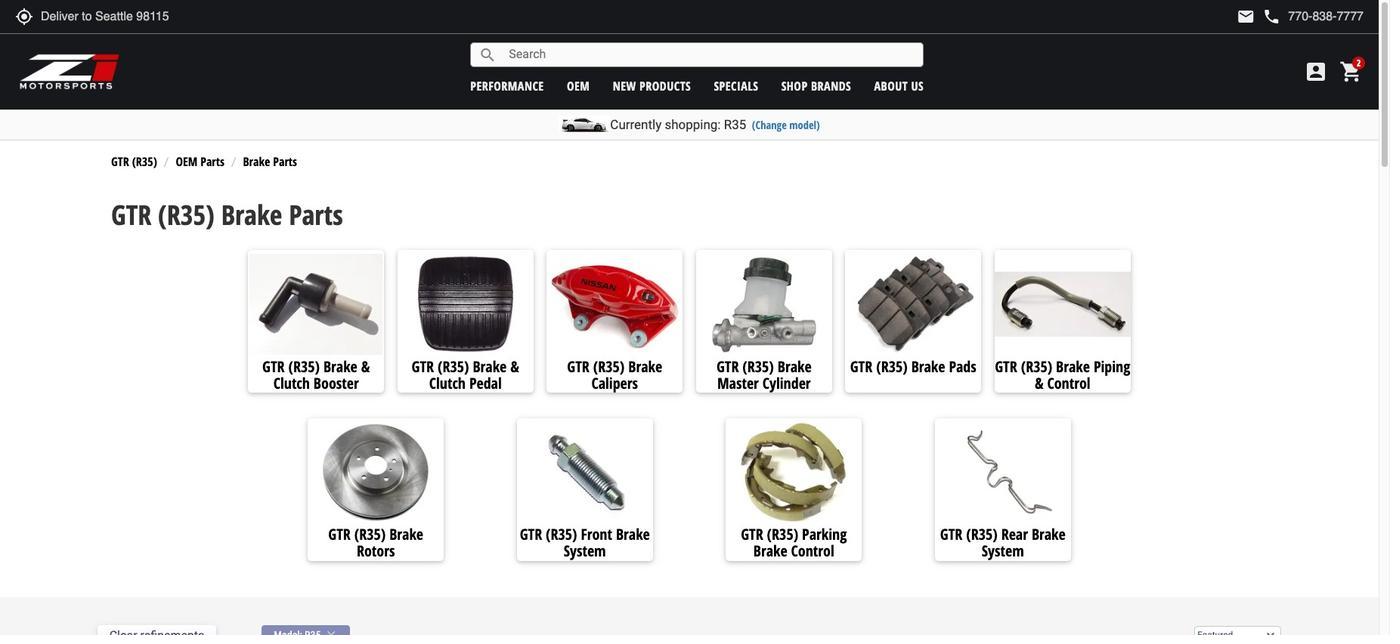 Task type: describe. For each thing, give the bounding box(es) containing it.
brake inside gtr (r35) brake calipers
[[628, 357, 662, 377]]

(r35) for gtr (r35) brake calipers
[[593, 357, 625, 377]]

gtr (r35) rear brake system link
[[935, 525, 1071, 562]]

& for gtr (r35) brake & clutch pedal
[[511, 357, 519, 377]]

master
[[717, 373, 759, 394]]

front
[[581, 525, 612, 545]]

my_location
[[15, 8, 33, 26]]

oem for oem parts
[[176, 153, 198, 170]]

gtr (r35) brake & clutch booster
[[262, 357, 370, 394]]

system for front
[[564, 541, 606, 562]]

Search search field
[[497, 43, 923, 66]]

shop
[[782, 77, 808, 94]]

(r35) for gtr (r35) parking brake control
[[767, 525, 798, 545]]

gtr (r35) brake master cylinder link
[[696, 357, 832, 394]]

model)
[[790, 118, 820, 132]]

gtr for gtr (r35) brake calipers
[[567, 357, 590, 377]]

r35
[[724, 117, 746, 132]]

shopping:
[[665, 117, 721, 132]]

new products
[[613, 77, 691, 94]]

gtr (r35) front brake system
[[520, 525, 650, 562]]

system for rear
[[982, 541, 1024, 562]]

gtr for gtr (r35) brake & clutch booster
[[262, 357, 285, 377]]

brands
[[811, 77, 851, 94]]

gtr (r35) front brake system link
[[517, 525, 653, 562]]

brake inside gtr (r35) front brake system
[[616, 525, 650, 545]]

gtr for gtr (r35)
[[111, 153, 129, 170]]

products
[[640, 77, 691, 94]]

(r35) for gtr (r35) brake master cylinder
[[743, 357, 774, 377]]

mail phone
[[1237, 8, 1281, 26]]

about
[[874, 77, 908, 94]]

(change
[[752, 118, 787, 132]]

pedal
[[469, 373, 502, 394]]

oem link
[[567, 77, 590, 94]]

calipers
[[592, 373, 638, 394]]

brake parts
[[243, 153, 297, 170]]

specials
[[714, 77, 759, 94]]

brake inside gtr (r35) brake rotors
[[390, 525, 423, 545]]

gtr (r35) parking brake control link
[[726, 525, 862, 562]]

(r35) for gtr (r35) brake & clutch booster
[[288, 357, 320, 377]]

brake parts link
[[243, 153, 297, 170]]

(change model) link
[[752, 118, 820, 132]]

(r35) for gtr (r35) brake rotors
[[354, 525, 386, 545]]

(r35) for gtr (r35)
[[132, 153, 157, 170]]

gtr (r35) brake & clutch booster link
[[248, 357, 384, 394]]

control inside gtr (r35) brake piping & control
[[1047, 373, 1091, 394]]

cylinder
[[763, 373, 811, 394]]

gtr for gtr (r35) front brake system
[[520, 525, 542, 545]]

(r35) for gtr (r35) brake pads
[[876, 357, 908, 377]]

gtr (r35) brake master cylinder
[[717, 357, 812, 394]]

currently
[[610, 117, 662, 132]]

gtr for gtr (r35) brake pads
[[850, 357, 873, 377]]

gtr for gtr (r35) brake piping & control
[[995, 357, 1017, 377]]

(r35) for gtr (r35) rear brake system
[[966, 525, 998, 545]]

shop brands
[[782, 77, 851, 94]]

phone link
[[1263, 8, 1364, 26]]

brake inside gtr (r35) brake & clutch pedal
[[473, 357, 507, 377]]

gtr (r35) link
[[111, 153, 157, 170]]

account_box
[[1304, 60, 1328, 84]]

brake inside "link"
[[912, 357, 945, 377]]



Task type: locate. For each thing, give the bounding box(es) containing it.
& left the piping at bottom
[[1035, 373, 1044, 394]]

gtr for gtr (r35) brake master cylinder
[[717, 357, 739, 377]]

gtr inside "link"
[[850, 357, 873, 377]]

(r35) for gtr (r35) brake & clutch pedal
[[438, 357, 469, 377]]

system inside gtr (r35) front brake system
[[564, 541, 606, 562]]

clutch for booster
[[273, 373, 310, 394]]

(r35) inside gtr (r35) brake & clutch booster
[[288, 357, 320, 377]]

(r35)
[[132, 153, 157, 170], [158, 197, 215, 234], [288, 357, 320, 377], [438, 357, 469, 377], [593, 357, 625, 377], [743, 357, 774, 377], [876, 357, 908, 377], [1021, 357, 1053, 377], [354, 525, 386, 545], [546, 525, 577, 545], [767, 525, 798, 545], [966, 525, 998, 545]]

(r35) for gtr (r35) brake piping & control
[[1021, 357, 1053, 377]]

system
[[564, 541, 606, 562], [982, 541, 1024, 562]]

(r35) inside gtr (r35) brake master cylinder
[[743, 357, 774, 377]]

0 horizontal spatial clutch
[[273, 373, 310, 394]]

&
[[361, 357, 370, 377], [511, 357, 519, 377], [1035, 373, 1044, 394]]

2 horizontal spatial &
[[1035, 373, 1044, 394]]

gtr for gtr (r35) brake rotors
[[328, 525, 351, 545]]

brake
[[243, 153, 270, 170], [221, 197, 282, 234], [324, 357, 357, 377], [473, 357, 507, 377], [628, 357, 662, 377], [778, 357, 812, 377], [912, 357, 945, 377], [1056, 357, 1090, 377], [390, 525, 423, 545], [616, 525, 650, 545], [1032, 525, 1066, 545], [754, 541, 787, 562]]

mail link
[[1237, 8, 1255, 26]]

1 horizontal spatial control
[[1047, 373, 1091, 394]]

new products link
[[613, 77, 691, 94]]

2 clutch from the left
[[429, 373, 466, 394]]

gtr inside gtr (r35) brake calipers
[[567, 357, 590, 377]]

performance
[[470, 77, 544, 94]]

1 clutch from the left
[[273, 373, 310, 394]]

brake inside gtr (r35) brake master cylinder
[[778, 357, 812, 377]]

shopping_cart link
[[1336, 60, 1364, 84]]

gtr (r35) brake parts
[[111, 197, 343, 234]]

phone
[[1263, 8, 1281, 26]]

0 horizontal spatial system
[[564, 541, 606, 562]]

currently shopping: r35 (change model)
[[610, 117, 820, 132]]

gtr inside gtr (r35) front brake system
[[520, 525, 542, 545]]

clutch for pedal
[[429, 373, 466, 394]]

0 vertical spatial oem
[[567, 77, 590, 94]]

0 horizontal spatial &
[[361, 357, 370, 377]]

gtr inside gtr (r35) rear brake system
[[940, 525, 963, 545]]

(r35) for gtr (r35) front brake system
[[546, 525, 577, 545]]

parts
[[201, 153, 224, 170], [273, 153, 297, 170], [289, 197, 343, 234]]

(r35) inside gtr (r35) brake & clutch pedal
[[438, 357, 469, 377]]

gtr (r35) brake & clutch pedal
[[412, 357, 519, 394]]

gtr (r35) brake rotors link
[[308, 525, 444, 562]]

clutch
[[273, 373, 310, 394], [429, 373, 466, 394]]

gtr (r35)
[[111, 153, 157, 170]]

oem parts
[[176, 153, 224, 170]]

clutch left booster
[[273, 373, 310, 394]]

& right booster
[[361, 357, 370, 377]]

gtr
[[111, 153, 129, 170], [111, 197, 151, 234], [262, 357, 285, 377], [412, 357, 434, 377], [567, 357, 590, 377], [717, 357, 739, 377], [850, 357, 873, 377], [995, 357, 1017, 377], [328, 525, 351, 545], [520, 525, 542, 545], [741, 525, 763, 545], [940, 525, 963, 545]]

control inside gtr (r35) parking brake control
[[791, 541, 834, 562]]

gtr (r35) brake rotors
[[328, 525, 423, 562]]

search
[[479, 46, 497, 64]]

1 system from the left
[[564, 541, 606, 562]]

shopping_cart
[[1340, 60, 1364, 84]]

2 system from the left
[[982, 541, 1024, 562]]

piping
[[1094, 357, 1131, 377]]

system inside gtr (r35) rear brake system
[[982, 541, 1024, 562]]

rear
[[1002, 525, 1028, 545]]

z1 motorsports logo image
[[19, 53, 121, 91]]

gtr inside gtr (r35) brake & clutch pedal
[[412, 357, 434, 377]]

gtr (r35) brake calipers link
[[547, 357, 683, 394]]

gtr for gtr (r35) rear brake system
[[940, 525, 963, 545]]

shop brands link
[[782, 77, 851, 94]]

oem parts link
[[176, 153, 224, 170]]

& for gtr (r35) brake & clutch booster
[[361, 357, 370, 377]]

brake inside gtr (r35) parking brake control
[[754, 541, 787, 562]]

gtr (r35) brake piping & control link
[[995, 357, 1131, 394]]

0 horizontal spatial oem
[[176, 153, 198, 170]]

oem for oem link
[[567, 77, 590, 94]]

rotors
[[357, 541, 395, 562]]

gtr inside gtr (r35) brake piping & control
[[995, 357, 1017, 377]]

gtr inside gtr (r35) brake master cylinder
[[717, 357, 739, 377]]

(r35) inside gtr (r35) parking brake control
[[767, 525, 798, 545]]

(r35) inside gtr (r35) brake rotors
[[354, 525, 386, 545]]

brake inside gtr (r35) brake & clutch booster
[[324, 357, 357, 377]]

clutch left pedal
[[429, 373, 466, 394]]

brake inside gtr (r35) brake piping & control
[[1056, 357, 1090, 377]]

1 vertical spatial oem
[[176, 153, 198, 170]]

& inside gtr (r35) brake piping & control
[[1035, 373, 1044, 394]]

oem right gtr (r35)
[[176, 153, 198, 170]]

gtr for gtr (r35) brake & clutch pedal
[[412, 357, 434, 377]]

(r35) inside gtr (r35) rear brake system
[[966, 525, 998, 545]]

clutch inside gtr (r35) brake & clutch booster
[[273, 373, 310, 394]]

(r35) for gtr (r35) brake parts
[[158, 197, 215, 234]]

parts for oem parts
[[201, 153, 224, 170]]

gtr (r35) brake calipers
[[567, 357, 662, 394]]

& inside gtr (r35) brake & clutch booster
[[361, 357, 370, 377]]

(r35) inside "link"
[[876, 357, 908, 377]]

about us
[[874, 77, 924, 94]]

performance link
[[470, 77, 544, 94]]

1 horizontal spatial &
[[511, 357, 519, 377]]

(r35) inside gtr (r35) front brake system
[[546, 525, 577, 545]]

new
[[613, 77, 636, 94]]

mail
[[1237, 8, 1255, 26]]

1 horizontal spatial system
[[982, 541, 1024, 562]]

(r35) inside gtr (r35) brake calipers
[[593, 357, 625, 377]]

gtr inside gtr (r35) brake rotors
[[328, 525, 351, 545]]

gtr inside gtr (r35) brake & clutch booster
[[262, 357, 285, 377]]

1 vertical spatial control
[[791, 541, 834, 562]]

0 vertical spatial control
[[1047, 373, 1091, 394]]

gtr inside gtr (r35) parking brake control
[[741, 525, 763, 545]]

booster
[[314, 373, 359, 394]]

oem left new
[[567, 77, 590, 94]]

0 horizontal spatial control
[[791, 541, 834, 562]]

control
[[1047, 373, 1091, 394], [791, 541, 834, 562]]

gtr (r35) brake & clutch pedal link
[[398, 357, 533, 394]]

gtr for gtr (r35) brake parts
[[111, 197, 151, 234]]

& right pedal
[[511, 357, 519, 377]]

(r35) inside gtr (r35) brake piping & control
[[1021, 357, 1053, 377]]

us
[[911, 77, 924, 94]]

1 horizontal spatial oem
[[567, 77, 590, 94]]

account_box link
[[1300, 60, 1332, 84]]

gtr (r35) rear brake system
[[940, 525, 1066, 562]]

parts for brake parts
[[273, 153, 297, 170]]

clutch inside gtr (r35) brake & clutch pedal
[[429, 373, 466, 394]]

oem
[[567, 77, 590, 94], [176, 153, 198, 170]]

brake inside gtr (r35) rear brake system
[[1032, 525, 1066, 545]]

& inside gtr (r35) brake & clutch pedal
[[511, 357, 519, 377]]

gtr (r35) brake pads link
[[846, 357, 981, 379]]

pads
[[949, 357, 977, 377]]

gtr for gtr (r35) parking brake control
[[741, 525, 763, 545]]

gtr (r35) parking brake control
[[741, 525, 847, 562]]

specials link
[[714, 77, 759, 94]]

gtr (r35) brake piping & control
[[995, 357, 1131, 394]]

gtr (r35) brake pads
[[850, 357, 977, 377]]

about us link
[[874, 77, 924, 94]]

1 horizontal spatial clutch
[[429, 373, 466, 394]]

parking
[[802, 525, 847, 545]]



